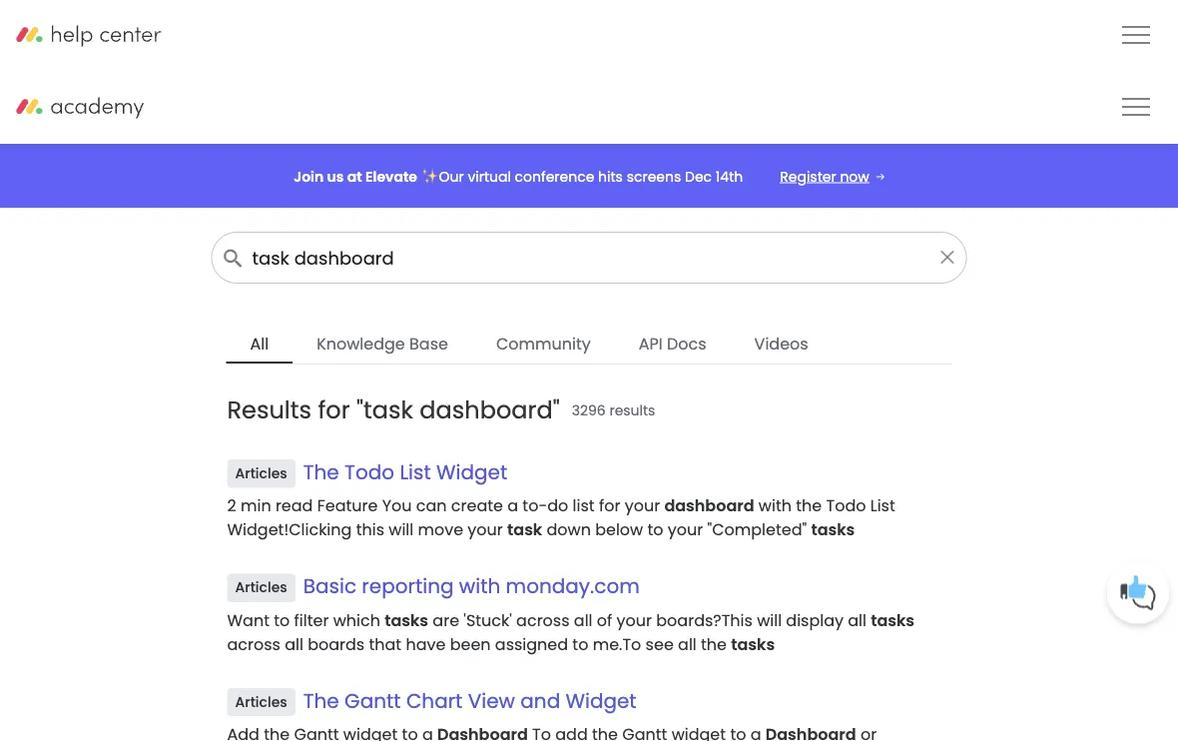 Task type: describe. For each thing, give the bounding box(es) containing it.
can
[[416, 494, 447, 517]]

of
[[597, 609, 613, 631]]

tasks up have
[[385, 609, 429, 631]]

filter
[[294, 609, 329, 631]]

articles for the gantt chart view and widget
[[235, 692, 287, 712]]

docs
[[667, 332, 707, 355]]

below
[[596, 518, 644, 541]]

display
[[787, 609, 844, 631]]

and
[[521, 687, 561, 715]]

tasks right ""completed""
[[812, 518, 855, 541]]

screens
[[627, 167, 682, 186]]

been
[[450, 633, 491, 655]]

task down below to your "completed" tasks
[[508, 518, 855, 541]]

hits
[[598, 167, 623, 186]]

1 " from the left
[[357, 393, 364, 427]]

will inside "want to filter which tasks are 'stuck' across all of your boards?this will display all tasks across all boards that have been assigned to me.to see all the tasks"
[[757, 609, 782, 631]]

all down filter on the bottom left of the page
[[285, 633, 304, 655]]

1 vertical spatial across
[[227, 633, 281, 655]]

api
[[639, 332, 663, 355]]

create
[[451, 494, 504, 517]]

3296 results
[[572, 401, 656, 420]]

have
[[406, 633, 446, 655]]

register
[[780, 167, 837, 186]]

results for " task dashboard "
[[227, 393, 560, 427]]

join us at elevate ✨ our virtual conference hits screens dec 14th
[[294, 167, 743, 186]]

✨
[[421, 167, 435, 186]]

read
[[276, 494, 313, 517]]

at
[[347, 167, 362, 186]]

your right below
[[668, 518, 704, 541]]

this
[[356, 518, 385, 541]]

2 " from the left
[[553, 393, 560, 427]]

videos
[[755, 332, 809, 355]]

are
[[433, 609, 460, 631]]

the gantt chart view and widget
[[303, 687, 637, 715]]

2 min read feature you can create a to-do list for your dashboard
[[227, 494, 755, 517]]

all right display
[[848, 609, 867, 631]]

conference
[[515, 167, 595, 186]]

view
[[468, 687, 515, 715]]

0 vertical spatial widget
[[437, 458, 508, 486]]

want to filter which tasks are 'stuck' across all of your boards?this will display all tasks across all boards that have been assigned to me.to see all the tasks
[[227, 609, 915, 655]]

academy logo image
[[16, 96, 214, 119]]

14th
[[716, 167, 743, 186]]

todo inside with the todo list widget!clicking this will move your
[[827, 494, 867, 517]]

0 horizontal spatial list
[[400, 458, 431, 486]]

1 horizontal spatial widget
[[566, 687, 637, 715]]

elevate
[[366, 167, 418, 186]]

all
[[250, 332, 269, 355]]

basic
[[303, 573, 357, 600]]

boards?this
[[657, 609, 753, 631]]

a
[[508, 494, 519, 517]]

move
[[418, 518, 464, 541]]

3296
[[572, 401, 606, 420]]

articles for basic reporting with monday.com
[[235, 578, 287, 597]]

monday.com logo image
[[16, 24, 214, 47]]

1 horizontal spatial across
[[517, 609, 570, 631]]

0 horizontal spatial task
[[364, 393, 413, 427]]

the gantt chart view and widget link
[[303, 687, 637, 715]]

the todo list widget link
[[303, 458, 508, 486]]

gantt
[[345, 687, 401, 715]]

list
[[573, 494, 595, 517]]

1 horizontal spatial task
[[508, 518, 543, 541]]

to-
[[523, 494, 548, 517]]

1 horizontal spatial for
[[599, 494, 621, 517]]



Task type: vqa. For each thing, say whether or not it's contained in the screenshot.
Register now link at the right top of page
yes



Task type: locate. For each thing, give the bounding box(es) containing it.
widget up create
[[437, 458, 508, 486]]

the inside "want to filter which tasks are 'stuck' across all of your boards?this will display all tasks across all boards that have been assigned to me.to see all the tasks"
[[701, 633, 727, 655]]

task
[[364, 393, 413, 427], [508, 518, 543, 541]]

min
[[241, 494, 271, 517]]

results
[[227, 393, 312, 427]]

0 horizontal spatial to
[[274, 609, 290, 631]]

basic reporting with monday.com
[[303, 573, 640, 600]]

dashboard down community
[[420, 393, 553, 427]]

chart
[[406, 687, 463, 715]]

us
[[327, 167, 344, 186]]

widget down me.to
[[566, 687, 637, 715]]

down
[[547, 518, 591, 541]]

across
[[517, 609, 570, 631], [227, 633, 281, 655]]

will left display
[[757, 609, 782, 631]]

that
[[369, 633, 402, 655]]

the for the todo list widget
[[303, 458, 339, 486]]

0 vertical spatial the
[[303, 458, 339, 486]]

will
[[389, 518, 414, 541], [757, 609, 782, 631]]

api docs
[[639, 332, 707, 355]]

2 horizontal spatial to
[[648, 518, 664, 541]]

tasks
[[812, 518, 855, 541], [385, 609, 429, 631], [871, 609, 915, 631], [732, 633, 775, 655]]

tasks down boards?this
[[732, 633, 775, 655]]

want
[[227, 609, 270, 631]]

with up 'stuck'
[[459, 573, 501, 600]]

your up below
[[625, 494, 660, 517]]

the left the gantt
[[303, 687, 339, 715]]

basic reporting with monday.com link
[[303, 573, 640, 600]]

1 articles from the top
[[235, 464, 287, 483]]

me.to
[[593, 633, 642, 655]]

articles down the want
[[235, 692, 287, 712]]

base
[[410, 332, 448, 355]]

1 vertical spatial the
[[701, 633, 727, 655]]

tasks right display
[[871, 609, 915, 631]]

the
[[303, 458, 339, 486], [303, 687, 339, 715]]

with the todo list widget!clicking this will move your
[[227, 494, 896, 541]]

1 horizontal spatial the
[[796, 494, 822, 517]]

2 vertical spatial articles
[[235, 692, 287, 712]]

to
[[648, 518, 664, 541], [274, 609, 290, 631], [573, 633, 589, 655]]

knowledge
[[317, 332, 405, 355]]

your
[[625, 494, 660, 517], [468, 518, 503, 541], [668, 518, 704, 541], [617, 609, 652, 631]]

monday.com
[[506, 573, 640, 600]]

0 vertical spatial the
[[796, 494, 822, 517]]

dashboard up task down below to your "completed" tasks
[[665, 494, 755, 517]]

0 vertical spatial articles
[[235, 464, 287, 483]]

1 horizontal spatial will
[[757, 609, 782, 631]]

1 vertical spatial to
[[274, 609, 290, 631]]

" left 3296
[[553, 393, 560, 427]]

the up ""completed""
[[796, 494, 822, 517]]

the down boards?this
[[701, 633, 727, 655]]

articles for the todo list widget
[[235, 464, 287, 483]]

1 horizontal spatial dashboard
[[665, 494, 755, 517]]

register now
[[780, 167, 870, 186]]

1 vertical spatial for
[[599, 494, 621, 517]]

boards
[[308, 633, 365, 655]]

the up feature
[[303, 458, 339, 486]]

1 horizontal spatial with
[[759, 494, 792, 517]]

"completed"
[[708, 518, 807, 541]]

1 vertical spatial the
[[303, 687, 339, 715]]

all right 'see'
[[678, 633, 697, 655]]

1 vertical spatial widget
[[566, 687, 637, 715]]

0 horizontal spatial with
[[459, 573, 501, 600]]

which
[[333, 609, 381, 631]]

your inside "want to filter which tasks are 'stuck' across all of your boards?this will display all tasks across all boards that have been assigned to me.to see all the tasks"
[[617, 609, 652, 631]]

will inside with the todo list widget!clicking this will move your
[[389, 518, 414, 541]]

across down the want
[[227, 633, 281, 655]]

will down you at the bottom
[[389, 518, 414, 541]]

0 horizontal spatial across
[[227, 633, 281, 655]]

for right results
[[318, 393, 350, 427]]

1 vertical spatial todo
[[827, 494, 867, 517]]

" down knowledge
[[357, 393, 364, 427]]

0 horizontal spatial for
[[318, 393, 350, 427]]

now
[[841, 167, 870, 186]]

with
[[759, 494, 792, 517], [459, 573, 501, 600]]

0 horizontal spatial "
[[357, 393, 364, 427]]

for
[[318, 393, 350, 427], [599, 494, 621, 517]]

2
[[227, 494, 236, 517]]

0 vertical spatial list
[[400, 458, 431, 486]]

knowledge base
[[317, 332, 448, 355]]

articles up min
[[235, 464, 287, 483]]

to right below
[[648, 518, 664, 541]]

0 vertical spatial will
[[389, 518, 414, 541]]

widget
[[437, 458, 508, 486], [566, 687, 637, 715]]

todo
[[345, 458, 395, 486], [827, 494, 867, 517]]

0 vertical spatial dashboard
[[420, 393, 553, 427]]

1 the from the top
[[303, 458, 339, 486]]

0 horizontal spatial the
[[701, 633, 727, 655]]

0 horizontal spatial todo
[[345, 458, 395, 486]]

list inside with the todo list widget!clicking this will move your
[[871, 494, 896, 517]]

our
[[439, 167, 464, 186]]

1 horizontal spatial "
[[553, 393, 560, 427]]

1 horizontal spatial to
[[573, 633, 589, 655]]

register now link
[[780, 166, 885, 187]]

0 horizontal spatial will
[[389, 518, 414, 541]]

0 vertical spatial task
[[364, 393, 413, 427]]

2 the from the top
[[303, 687, 339, 715]]

task up the todo list widget
[[364, 393, 413, 427]]

all left of
[[574, 609, 593, 631]]

with up ""completed""
[[759, 494, 792, 517]]

widget!clicking
[[227, 518, 352, 541]]

feature
[[317, 494, 378, 517]]

you
[[382, 494, 412, 517]]

with inside with the todo list widget!clicking this will move your
[[759, 494, 792, 517]]

1 horizontal spatial todo
[[827, 494, 867, 517]]

1 vertical spatial will
[[757, 609, 782, 631]]

your up me.to
[[617, 609, 652, 631]]

the
[[796, 494, 822, 517], [701, 633, 727, 655]]

1 vertical spatial dashboard
[[665, 494, 755, 517]]

your inside with the todo list widget!clicking this will move your
[[468, 518, 503, 541]]

1 vertical spatial articles
[[235, 578, 287, 597]]

your down 2 min read feature you can create a to-do list for your dashboard
[[468, 518, 503, 541]]

0 horizontal spatial widget
[[437, 458, 508, 486]]

articles up the want
[[235, 578, 287, 597]]

the for the gantt chart view and widget
[[303, 687, 339, 715]]

results
[[610, 401, 656, 420]]

1 horizontal spatial list
[[871, 494, 896, 517]]

do
[[548, 494, 569, 517]]

"
[[357, 393, 364, 427], [553, 393, 560, 427]]

articles
[[235, 464, 287, 483], [235, 578, 287, 597], [235, 692, 287, 712]]

3 articles from the top
[[235, 692, 287, 712]]

across up assigned
[[517, 609, 570, 631]]

'stuck'
[[464, 609, 512, 631]]

to left me.to
[[573, 633, 589, 655]]

the todo list widget
[[303, 458, 508, 486]]

virtual
[[468, 167, 511, 186]]

dashboard
[[420, 393, 553, 427], [665, 494, 755, 517]]

the inside with the todo list widget!clicking this will move your
[[796, 494, 822, 517]]

task down to-
[[508, 518, 543, 541]]

0 vertical spatial with
[[759, 494, 792, 517]]

0 vertical spatial for
[[318, 393, 350, 427]]

reporting
[[362, 573, 454, 600]]

2 vertical spatial to
[[573, 633, 589, 655]]

2 articles from the top
[[235, 578, 287, 597]]

for up below
[[599, 494, 621, 517]]

0 vertical spatial todo
[[345, 458, 395, 486]]

0 horizontal spatial dashboard
[[420, 393, 553, 427]]

to left filter on the bottom left of the page
[[274, 609, 290, 631]]

1 vertical spatial list
[[871, 494, 896, 517]]

all
[[574, 609, 593, 631], [848, 609, 867, 631], [285, 633, 304, 655], [678, 633, 697, 655]]

community
[[496, 332, 591, 355]]

list
[[400, 458, 431, 486], [871, 494, 896, 517]]

0 vertical spatial to
[[648, 518, 664, 541]]

join
[[294, 167, 324, 186]]

0 vertical spatial across
[[517, 609, 570, 631]]

1 vertical spatial with
[[459, 573, 501, 600]]

dec
[[685, 167, 712, 186]]

assigned
[[495, 633, 568, 655]]

see
[[646, 633, 674, 655]]

1 vertical spatial task
[[508, 518, 543, 541]]



